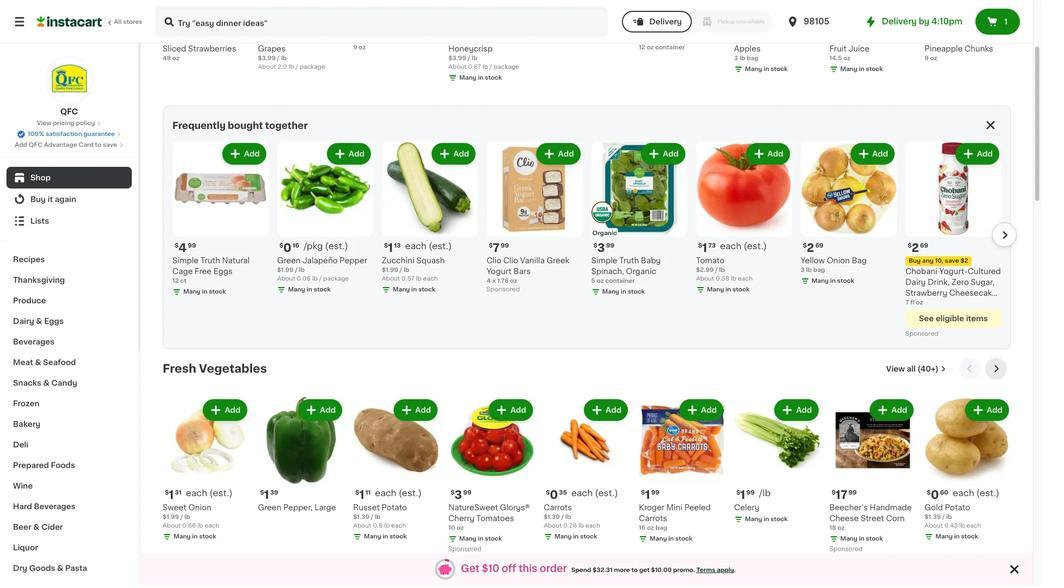 Task type: describe. For each thing, give the bounding box(es) containing it.
12 inside raspberries package 12 oz container
[[639, 44, 646, 50]]

100%
[[28, 131, 44, 137]]

8 for raspberries package
[[645, 19, 653, 31]]

in down 'simple truth baby spinach, organic 5 oz container'
[[621, 289, 627, 295]]

$ 1 73
[[699, 243, 716, 254]]

bag inside kroger mini peeled carrots 16 oz bag
[[656, 526, 668, 532]]

many down 'spinach,'
[[603, 289, 620, 295]]

by
[[919, 17, 930, 26]]

$ inside $ 7 organic red seedless grapes $3.99 / lb about 2.0 lb / package
[[260, 20, 264, 26]]

tomato
[[696, 257, 725, 265]]

/ up 2.0
[[277, 55, 280, 61]]

oz inside mixed melon 9 oz
[[359, 44, 366, 50]]

16 inside kroger mini peeled carrots 16 oz bag
[[639, 526, 646, 532]]

many in stock down 0.57 at the left top of page
[[393, 287, 436, 293]]

in down naturesweet glorys® cherry tomatoes 10 oz
[[478, 536, 484, 542]]

10
[[449, 526, 456, 532]]

many in stock down yellow onion bag 3 lb bag at the top of page
[[812, 278, 855, 284]]

stock down green jalapeño pepper $1.99 / lb about 0.08 lb / package at the left of the page
[[314, 287, 331, 293]]

$ inside $ 1 99 /lb
[[737, 490, 741, 496]]

to inside get $10 off this order spend $32.31 more to get $10.00 promo. terms apply .
[[632, 568, 638, 574]]

many down 0.58
[[707, 287, 725, 293]]

(est.) for tomato
[[744, 242, 767, 251]]

handmade
[[870, 504, 912, 512]]

oz inside private selection sliced strawberries 48 oz
[[172, 55, 180, 61]]

2 for yellow onion bag
[[807, 243, 815, 254]]

many in stock down 0.58
[[707, 287, 750, 293]]

$ inside $ 0 60
[[927, 490, 931, 496]]

many in stock down 0.08
[[288, 287, 331, 293]]

many in stock down "0.26"
[[555, 534, 598, 540]]

$ 3 99 for naturesweet glorys® cherry tomatoes
[[451, 490, 472, 501]]

instacart logo image
[[37, 15, 102, 28]]

each inside gold potato $1.39 / lb about 0.43 lb each
[[967, 523, 982, 529]]

$ inside $ 1 11
[[356, 490, 360, 496]]

service type group
[[623, 11, 774, 33]]

many down 14.5
[[841, 66, 858, 72]]

in down 0.66
[[192, 534, 198, 540]]

stock down "tomatoes"
[[485, 536, 502, 542]]

each right 13
[[405, 242, 427, 251]]

0 vertical spatial beverages
[[13, 339, 55, 346]]

private
[[163, 34, 189, 42]]

cherry inside naturesweet glorys® cherry tomatoes 10 oz
[[449, 515, 475, 523]]

snacks & candy
[[13, 380, 77, 387]]

$ inside $ 7 99
[[489, 243, 493, 249]]

stock down organic - apples - honeycrisp $3.99 / lb about 0.67 lb / package at the top
[[485, 75, 502, 81]]

stock down $1.99 per pound element on the bottom
[[771, 517, 788, 523]]

18
[[830, 526, 837, 532]]

dairy inside the chobani yogurt-cultured dairy drink, zero sugar, strawberry cheesecake inspired
[[906, 279, 926, 287]]

terms
[[697, 568, 716, 574]]

recipes
[[13, 256, 45, 264]]

again
[[55, 196, 76, 203]]

1 vertical spatial dairy
[[13, 318, 34, 326]]

view all (40+) button
[[882, 359, 951, 380]]

many in stock down free
[[183, 289, 226, 295]]

$1.39 inside carrots $1.39 / lb about 0.26 lb each
[[544, 515, 560, 521]]

$ 1 31
[[165, 490, 182, 501]]

lists
[[30, 218, 49, 225]]

in down free
[[202, 289, 208, 295]]

squash
[[417, 257, 445, 265]]

buy it again
[[30, 196, 76, 203]]

pineapple
[[925, 45, 963, 52]]

carrots inside carrots $1.39 / lb about 0.26 lb each
[[544, 504, 572, 512]]

$ 1 13
[[384, 243, 401, 254]]

in down 0.8
[[383, 534, 388, 540]]

many down celery
[[745, 517, 763, 523]]

$ inside $ 9 99
[[165, 20, 169, 26]]

$1.39 for 1
[[353, 515, 370, 521]]

add button for sweet onion
[[204, 401, 246, 421]]

& for beer
[[33, 524, 40, 532]]

get
[[640, 568, 650, 574]]

fresh for fresh vegetables
[[163, 364, 196, 375]]

beer
[[13, 524, 31, 532]]

$ inside $ 1 73
[[699, 243, 703, 249]]

$ inside the $ 17 99
[[832, 490, 836, 496]]

many down 0.66
[[174, 534, 191, 540]]

/ right 0.08
[[319, 276, 322, 282]]

oz right the fl
[[917, 300, 924, 306]]

kroger inside "kroger cherry mixed fruit juice 14.5 oz"
[[830, 34, 856, 42]]

tomatoes
[[477, 515, 514, 523]]

many in stock down 0.43
[[936, 534, 979, 540]]

organic up organic - apples - honeycrisp $3.99 / lb about 0.67 lb / package at the top
[[450, 7, 474, 13]]

each right 35
[[572, 489, 593, 498]]

dry goods & pasta
[[13, 565, 87, 573]]

/ inside carrots $1.39 / lb about 0.26 lb each
[[562, 515, 564, 521]]

add for tomato
[[768, 150, 784, 158]]

each (est.) for tomato
[[721, 242, 767, 251]]

0.67
[[468, 64, 481, 70]]

99 for beecher's handmade cheese street corn
[[849, 490, 857, 496]]

$ 1 39
[[260, 490, 278, 501]]

$10.00
[[651, 568, 672, 574]]

add inside 'link'
[[15, 142, 27, 148]]

99 for raspberries package
[[654, 20, 663, 26]]

gold potato $1.39 / lb about 0.43 lb each
[[925, 504, 982, 529]]

sponsored badge image down see at the bottom of the page
[[906, 331, 939, 338]]

potato for 0
[[946, 504, 971, 512]]

$ inside $ 0 35
[[546, 490, 550, 496]]

lb inside kroger honeycrisp apples 3 lb bag
[[740, 55, 746, 61]]

raspberries
[[639, 34, 685, 42]]

(est.) for russet potato
[[399, 489, 422, 498]]

oz inside naturesweet glorys® cherry tomatoes 10 oz
[[457, 526, 464, 532]]

stock down gold potato $1.39 / lb about 0.43 lb each
[[962, 534, 979, 540]]

many in stock down 0.66
[[174, 534, 216, 540]]

about inside "sweet onion $1.99 / lb about 0.66 lb each"
[[163, 523, 181, 529]]

$2
[[961, 258, 969, 264]]

beecher's
[[830, 504, 868, 512]]

add qfc advantage card to save
[[15, 142, 117, 148]]

x
[[492, 278, 496, 284]]

red
[[290, 34, 306, 42]]

candy for grapes   cotton candy
[[602, 34, 628, 42]]

/ right 2.0
[[296, 64, 298, 70]]

package inside $ 7 organic red seedless grapes $3.99 / lb about 2.0 lb / package
[[300, 64, 325, 70]]

$ inside $ 1 39
[[260, 490, 264, 496]]

yogurt
[[487, 268, 512, 276]]

$ 1 99
[[642, 490, 660, 501]]

in down /lb
[[764, 517, 770, 523]]

9 inside mixed melon 9 oz
[[353, 44, 357, 50]]

many down 0.67
[[460, 75, 477, 81]]

$ 1 11
[[356, 490, 371, 501]]

(est.) for zucchini squash
[[429, 242, 452, 251]]

3 inside yellow onion bag 3 lb bag
[[801, 268, 805, 274]]

99 for simple truth natural cage free eggs
[[188, 243, 196, 249]]

in down street
[[859, 536, 865, 542]]

many down "0.26"
[[555, 534, 572, 540]]

/ inside russet potato $1.39 / lb about 0.8 lb each
[[371, 515, 374, 521]]

(est.) for gold potato
[[977, 489, 1000, 498]]

about inside organic - apples - honeycrisp $3.99 / lb about 0.67 lb / package
[[449, 64, 467, 70]]

produce link
[[7, 291, 132, 311]]

1 for $ 1 99 /lb
[[741, 490, 746, 501]]

1 for $ 1 99
[[645, 490, 650, 501]]

section containing 4
[[157, 105, 1017, 350]]

policy
[[76, 120, 95, 126]]

add button for simple truth baby spinach, organic
[[643, 144, 685, 164]]

1 for $ 1 31
[[169, 490, 174, 501]]

grapes   cotton candy
[[544, 34, 628, 42]]

stock down tomato $2.99 / lb about 0.58 lb each
[[733, 287, 750, 293]]

liquor
[[13, 545, 38, 552]]

/ inside "sweet onion $1.99 / lb about 0.66 lb each"
[[181, 515, 183, 521]]

0 vertical spatial qfc
[[60, 108, 78, 116]]

seedless
[[308, 34, 343, 42]]

each inside russet potato $1.39 / lb about 0.8 lb each
[[391, 523, 406, 529]]

simple for 3
[[592, 257, 618, 265]]

oz inside kroger mini peeled carrots 16 oz bag
[[647, 526, 655, 532]]

1 for $ 1 39
[[264, 490, 269, 501]]

frozen link
[[7, 394, 132, 415]]

in down 0.08
[[307, 287, 312, 293]]

kroger for 1
[[639, 504, 665, 512]]

terms apply button
[[697, 567, 735, 576]]

baby
[[641, 257, 661, 265]]

stock down zucchini squash $1.99 / lb about 0.57 lb each at left
[[419, 287, 436, 293]]

Search field
[[156, 8, 607, 36]]

organic inside 'simple truth baby spinach, organic 5 oz container'
[[626, 268, 657, 276]]

lists link
[[7, 211, 132, 232]]

$ inside $ 0 16
[[279, 243, 283, 249]]

99 for fresh kitchen pineapple chunks
[[940, 20, 948, 26]]

about inside russet potato $1.39 / lb about 0.8 lb each
[[353, 523, 372, 529]]

meat & seafood
[[13, 359, 76, 367]]

1 inside 1 "button"
[[1005, 18, 1008, 26]]

99 for kroger honeycrisp apples
[[750, 20, 758, 26]]

organic up $ 7 organic red seedless grapes $3.99 / lb about 2.0 lb / package
[[259, 7, 284, 13]]

this
[[519, 565, 538, 575]]

oz inside clio clio vanilla greek yogurt bars 4 x 1.76 oz
[[510, 278, 517, 284]]

add button for carrots
[[585, 401, 627, 421]]

0 horizontal spatial 4
[[179, 243, 187, 254]]

5
[[592, 278, 596, 284]]

green for green pepper, large
[[258, 504, 282, 512]]

organic down item badge image
[[593, 231, 617, 237]]

7 fl oz
[[906, 300, 924, 306]]

oz inside 'fresh kitchen pineapple chunks 9 oz'
[[931, 55, 938, 61]]

see eligible items
[[920, 315, 989, 323]]

snacks
[[13, 380, 41, 387]]

save inside the add qfc advantage card to save 'link'
[[103, 142, 117, 148]]

each right 11
[[375, 489, 397, 498]]

cherry inside "kroger cherry mixed fruit juice 14.5 oz"
[[857, 34, 884, 42]]

many down 0.08
[[288, 287, 305, 293]]

& for meat
[[35, 359, 41, 367]]

1 vertical spatial beverages
[[34, 504, 75, 511]]

99 for private selection sliced strawberries
[[178, 20, 186, 26]]

3 inside kroger honeycrisp apples 3 lb bag
[[735, 55, 739, 61]]

prepared foods
[[13, 462, 75, 470]]

item carousel region containing 4
[[157, 137, 1017, 345]]

sponsored badge image for 3
[[449, 547, 482, 553]]

private selection sliced strawberries 48 oz
[[163, 34, 236, 61]]

/ inside zucchini squash $1.99 / lb about 0.57 lb each
[[400, 268, 402, 274]]

$ 1 99 /lb
[[737, 489, 771, 501]]

sweet
[[163, 504, 187, 512]]

many in stock down 0.67
[[460, 75, 502, 81]]

$ inside $ 4 99
[[175, 243, 179, 249]]

/ up 0.08
[[295, 268, 298, 274]]

& left pasta
[[57, 565, 63, 573]]

stock down "sweet onion $1.99 / lb about 0.66 lb each"
[[199, 534, 216, 540]]

sponsored badge image for 7
[[487, 287, 520, 293]]

in down 0.67
[[478, 75, 484, 81]]

stock down the simple truth natural cage free eggs 12 ct
[[209, 289, 226, 295]]

organic - apples - honeycrisp $3.99 / lb about 0.67 lb / package
[[449, 34, 520, 70]]

drink,
[[928, 279, 950, 287]]

all stores link
[[37, 7, 143, 37]]

/ inside gold potato $1.39 / lb about 0.43 lb each
[[943, 515, 945, 521]]

4 inside clio clio vanilla greek yogurt bars 4 x 1.76 oz
[[487, 278, 491, 284]]

$ inside $ 1 31
[[165, 490, 169, 496]]

product group containing 17
[[830, 398, 917, 556]]

eligible
[[936, 315, 965, 323]]

advantage
[[44, 142, 77, 148]]

about inside zucchini squash $1.99 / lb about 0.57 lb each
[[382, 276, 400, 282]]

delivery for delivery by 4:10pm
[[882, 17, 917, 26]]

pasta
[[65, 565, 87, 573]]

many down naturesweet glorys® cherry tomatoes 10 oz
[[460, 536, 477, 542]]

stock down kroger mini peeled carrots 16 oz bag
[[676, 536, 693, 542]]

0.26
[[564, 523, 577, 529]]

$ inside $ 1 99
[[642, 490, 645, 496]]

(est.) for sweet onion
[[210, 489, 233, 498]]

/lb
[[760, 489, 771, 498]]

each right 73
[[721, 242, 742, 251]]

many down kroger honeycrisp apples 3 lb bag
[[745, 66, 763, 72]]

bakery
[[13, 421, 40, 429]]

many in stock down juice
[[841, 66, 884, 72]]

100% satisfaction guarantee button
[[17, 128, 121, 139]]

stock down kroger honeycrisp apples 3 lb bag
[[771, 66, 788, 72]]

0.57
[[402, 276, 415, 282]]

off
[[502, 565, 517, 575]]

sweet onion $1.99 / lb about 0.66 lb each
[[163, 504, 219, 529]]

add for russet potato
[[415, 407, 431, 415]]

69 for buy any 10, save $2
[[921, 243, 929, 249]]

many in stock down 'simple truth baby spinach, organic 5 oz container'
[[603, 289, 645, 295]]

stock down yellow onion bag 3 lb bag at the top of page
[[838, 278, 855, 284]]

organic inside organic - apples - honeycrisp $3.99 / lb about 0.67 lb / package
[[449, 34, 479, 42]]

delivery by 4:10pm link
[[865, 15, 963, 28]]

oz inside raspberries package 12 oz container
[[647, 44, 654, 50]]

organic inside $ 7 organic red seedless grapes $3.99 / lb about 2.0 lb / package
[[258, 34, 288, 42]]

each inside tomato $2.99 / lb about 0.58 lb each
[[738, 276, 753, 282]]

each right 60
[[953, 489, 975, 498]]

add for simple truth natural cage free eggs
[[244, 150, 260, 158]]

about inside carrots $1.39 / lb about 0.26 lb each
[[544, 523, 562, 529]]

3 for naturesweet glorys® cherry tomatoes
[[455, 490, 462, 501]]

delivery by 4:10pm
[[882, 17, 963, 26]]

stock down russet potato $1.39 / lb about 0.8 lb each
[[390, 534, 407, 540]]

buy for buy any 10, save $2
[[909, 258, 921, 264]]

lb inside yellow onion bag 3 lb bag
[[807, 268, 812, 274]]

add for celery
[[797, 407, 813, 415]]

add button for russet potato
[[395, 401, 437, 421]]

in down 0.43
[[955, 534, 960, 540]]

stock down street
[[866, 536, 884, 542]]

wine link
[[7, 476, 132, 497]]

in down "0.26"
[[574, 534, 579, 540]]

pepper,
[[283, 504, 313, 512]]

$1.11 each (estimated) element
[[353, 489, 440, 503]]

$1.99 per pound element
[[735, 489, 821, 503]]

add button for yellow onion bag
[[852, 144, 894, 164]]

grapes inside button
[[544, 34, 572, 42]]

bars
[[514, 268, 531, 276]]

qfc inside 'link'
[[29, 142, 42, 148]]

many down 0.43
[[936, 534, 953, 540]]

many down kroger mini peeled carrots 16 oz bag
[[650, 536, 667, 542]]

in down 0.57 at the left top of page
[[412, 287, 417, 293]]

many down ct
[[183, 289, 201, 295]]

hard
[[13, 504, 32, 511]]

many down 0.8
[[364, 534, 381, 540]]

many in stock down 0.8
[[364, 534, 407, 540]]

cotton
[[574, 34, 600, 42]]

many in stock down kroger mini peeled carrots 16 oz bag
[[650, 536, 693, 542]]

in down kroger mini peeled carrots 16 oz bag
[[669, 536, 674, 542]]

naturesweet
[[449, 504, 498, 512]]

/ right 0.67
[[490, 64, 492, 70]]

$ 4 99
[[175, 243, 196, 254]]

oz inside beecher's handmade cheese street corn 18 oz
[[838, 526, 845, 532]]

together
[[265, 122, 308, 130]]

greek
[[547, 257, 570, 265]]

each right 31
[[186, 489, 207, 498]]

stock down carrots $1.39 / lb about 0.26 lb each
[[581, 534, 598, 540]]

0 vertical spatial 9
[[169, 19, 177, 31]]

guarantee
[[84, 131, 115, 137]]



Task type: vqa. For each thing, say whether or not it's contained in the screenshot.


Task type: locate. For each thing, give the bounding box(es) containing it.
sponsored badge image down 18
[[830, 547, 863, 553]]

(est.) inside the $1.11 each (estimated) element
[[399, 489, 422, 498]]

add for simple truth baby spinach, organic
[[663, 150, 679, 158]]

each (est.) up "sweet onion $1.99 / lb about 0.66 lb each"
[[186, 489, 233, 498]]

in down yellow onion bag 3 lb bag at the top of page
[[831, 278, 836, 284]]

each (est.)
[[405, 242, 452, 251], [721, 242, 767, 251], [186, 489, 233, 498], [375, 489, 422, 498], [572, 489, 618, 498], [953, 489, 1000, 498]]

kroger inside kroger honeycrisp apples 3 lb bag
[[735, 34, 760, 42]]

99 up kroger mini peeled carrots 16 oz bag
[[652, 490, 660, 496]]

99 for naturesweet glorys® cherry tomatoes
[[463, 490, 472, 496]]

2 clio from the left
[[504, 257, 519, 265]]

8 up raspberries
[[645, 19, 653, 31]]

add for carrots
[[606, 407, 622, 415]]

many in stock down celery
[[745, 517, 788, 523]]

10,
[[936, 258, 944, 264]]

onion for sweet
[[189, 504, 212, 512]]

1 inside $ 1 99 /lb
[[741, 490, 746, 501]]

about inside $ 7 organic red seedless grapes $3.99 / lb about 2.0 lb / package
[[258, 64, 276, 70]]

$3.99 inside $ 7 organic red seedless grapes $3.99 / lb about 2.0 lb / package
[[258, 55, 276, 61]]

$ 2 69 up any in the top right of the page
[[908, 243, 929, 254]]

oz down the pineapple
[[931, 55, 938, 61]]

0 vertical spatial fresh
[[925, 34, 946, 42]]

about inside tomato $2.99 / lb about 0.58 lb each
[[696, 276, 715, 282]]

cherry up the 10
[[449, 515, 475, 523]]

view all (40+)
[[887, 366, 939, 373]]

view inside popup button
[[887, 366, 905, 373]]

13
[[394, 243, 401, 249]]

many in stock down kroger honeycrisp apples 3 lb bag
[[745, 66, 788, 72]]

0 horizontal spatial $1.39
[[353, 515, 370, 521]]

& for dairy
[[36, 318, 42, 326]]

0 vertical spatial 12
[[639, 44, 646, 50]]

in down juice
[[859, 66, 865, 72]]

/ up 0.58
[[716, 268, 718, 274]]

1 horizontal spatial 8
[[741, 19, 749, 31]]

1 horizontal spatial carrots
[[639, 515, 668, 523]]

3 right 'by'
[[931, 19, 939, 31]]

1 horizontal spatial 69
[[921, 243, 929, 249]]

product group
[[173, 141, 269, 299], [277, 141, 373, 297], [382, 141, 478, 297], [487, 141, 583, 296], [592, 141, 688, 299], [696, 141, 793, 297], [801, 141, 897, 288], [906, 141, 1002, 340], [163, 398, 249, 544], [258, 398, 345, 514], [353, 398, 440, 544], [449, 398, 535, 556], [544, 398, 631, 544], [639, 398, 726, 546], [735, 398, 821, 527], [830, 398, 917, 556], [925, 398, 1012, 544]]

kroger right package
[[735, 34, 760, 42]]

potato inside gold potato $1.39 / lb about 0.43 lb each
[[946, 504, 971, 512]]

view left "all"
[[887, 366, 905, 373]]

2 - from the left
[[515, 34, 518, 42]]

clio
[[487, 257, 502, 265], [504, 257, 519, 265]]

1 horizontal spatial bag
[[747, 55, 759, 61]]

each (est.) up russet potato $1.39 / lb about 0.8 lb each
[[375, 489, 422, 498]]

0 horizontal spatial save
[[103, 142, 117, 148]]

1 truth from the left
[[201, 257, 220, 265]]

chobani
[[906, 268, 938, 276]]

$1.39 inside russet potato $1.39 / lb about 0.8 lb each
[[353, 515, 370, 521]]

prepared
[[13, 462, 49, 470]]

mixed inside "kroger cherry mixed fruit juice 14.5 oz"
[[885, 34, 909, 42]]

99 up 'spinach,'
[[606, 243, 615, 249]]

(est.) up gold potato $1.39 / lb about 0.43 lb each
[[977, 489, 1000, 498]]

100% satisfaction guarantee
[[28, 131, 115, 137]]

each inside carrots $1.39 / lb about 0.26 lb each
[[586, 523, 601, 529]]

/pkg
[[304, 242, 323, 251]]

1 vertical spatial container
[[606, 278, 635, 284]]

honeycrisp inside organic - apples - honeycrisp $3.99 / lb about 0.67 lb / package
[[449, 45, 493, 52]]

carrots $1.39 / lb about 0.26 lb each
[[544, 504, 601, 529]]

0 vertical spatial 4
[[179, 243, 187, 254]]

0 vertical spatial to
[[95, 142, 101, 148]]

$ 8 99 up raspberries
[[642, 19, 663, 31]]

package inside organic - apples - honeycrisp $3.99 / lb about 0.67 lb / package
[[494, 64, 520, 70]]

0 vertical spatial 7
[[264, 19, 271, 31]]

$ 3 99 up naturesweet
[[451, 490, 472, 501]]

truth for 3
[[620, 257, 639, 265]]

fresh for fresh kitchen pineapple chunks 9 oz
[[925, 34, 946, 42]]

99 for kroger mini peeled carrots
[[652, 490, 660, 496]]

$6.59 per pound element
[[544, 18, 631, 32]]

1 horizontal spatial apples
[[735, 45, 761, 52]]

apply
[[717, 568, 735, 574]]

each (est.) for sweet onion
[[186, 489, 233, 498]]

0 horizontal spatial carrots
[[544, 504, 572, 512]]

3 down yellow
[[801, 268, 805, 274]]

$1.73 each (estimated) element
[[696, 242, 793, 256]]

16 down $ 1 99
[[639, 526, 646, 532]]

.
[[735, 568, 736, 574]]

$ 0 35
[[546, 490, 567, 501]]

add for kroger mini peeled carrots
[[701, 407, 717, 415]]

3 up naturesweet
[[455, 490, 462, 501]]

apples inside kroger honeycrisp apples 3 lb bag
[[735, 45, 761, 52]]

add button for green pepper, large
[[300, 401, 341, 421]]

99
[[178, 20, 186, 26], [750, 20, 758, 26], [654, 20, 663, 26], [940, 20, 948, 26], [188, 243, 196, 249], [501, 243, 509, 249], [606, 243, 615, 249], [463, 490, 472, 496], [747, 490, 755, 496], [652, 490, 660, 496], [849, 490, 857, 496]]

1 vertical spatial 4
[[487, 278, 491, 284]]

eggs
[[214, 268, 233, 276], [44, 318, 64, 326]]

$ 8 99 for kroger honeycrisp apples
[[737, 19, 758, 31]]

apples for lb
[[735, 45, 761, 52]]

each right "0.26"
[[586, 523, 601, 529]]

99 up raspberries
[[654, 20, 663, 26]]

add button for simple truth natural cage free eggs
[[223, 144, 265, 164]]

about inside green jalapeño pepper $1.99 / lb about 0.08 lb / package
[[277, 276, 296, 282]]

1 vertical spatial cherry
[[449, 515, 475, 523]]

0 horizontal spatial bag
[[656, 526, 668, 532]]

0 left /pkg
[[283, 243, 292, 254]]

bought
[[228, 122, 263, 130]]

1 8 from the left
[[741, 19, 749, 31]]

0 horizontal spatial 69
[[816, 243, 824, 249]]

99 inside $ 4 99
[[188, 243, 196, 249]]

2.0
[[278, 64, 287, 70]]

container down 'spinach,'
[[606, 278, 635, 284]]

bag inside kroger honeycrisp apples 3 lb bag
[[747, 55, 759, 61]]

apples for honeycrisp
[[486, 34, 513, 42]]

delivery up raspberries
[[650, 18, 682, 26]]

container inside raspberries package 12 oz container
[[656, 44, 685, 50]]

$ inside "$ 1 13"
[[384, 243, 388, 249]]

1 horizontal spatial view
[[887, 366, 905, 373]]

section
[[157, 105, 1017, 350]]

onion inside yellow onion bag 3 lb bag
[[827, 257, 850, 265]]

add button for gold potato
[[967, 401, 1009, 421]]

$ 0 60
[[927, 490, 949, 501]]

1 vertical spatial bag
[[814, 268, 826, 274]]

add button for kroger mini peeled carrots
[[681, 401, 723, 421]]

(est.) inside the $1.13 each (estimated) element
[[429, 242, 452, 251]]

$1.99 for sweet onion
[[163, 515, 179, 521]]

$1.99 inside green jalapeño pepper $1.99 / lb about 0.08 lb / package
[[277, 268, 294, 274]]

12 down raspberries
[[639, 44, 646, 50]]

buy left it
[[30, 196, 46, 203]]

$0.60 each (estimated) element
[[925, 489, 1012, 503]]

0 vertical spatial carrots
[[544, 504, 572, 512]]

$0.16 per package (estimated) element
[[277, 242, 373, 256]]

(est.) inside $1.31 each (estimated) element
[[210, 489, 233, 498]]

$ 8 99 up kroger honeycrisp apples 3 lb bag
[[737, 19, 758, 31]]

& right beer
[[33, 524, 40, 532]]

candy
[[602, 34, 628, 42], [51, 380, 77, 387]]

(est.) inside $0.16 per package (estimated) element
[[325, 242, 348, 251]]

0 for green
[[283, 243, 292, 254]]

8 up kroger honeycrisp apples 3 lb bag
[[741, 19, 749, 31]]

(est.) inside $0.35 each (estimated) element
[[595, 489, 618, 498]]

99 up naturesweet
[[463, 490, 472, 496]]

1 horizontal spatial $ 8 99
[[737, 19, 758, 31]]

$ 3 99 inside section
[[594, 243, 615, 254]]

1 vertical spatial grapes
[[258, 45, 286, 52]]

package right 0.67
[[494, 64, 520, 70]]

chunks
[[965, 45, 994, 52]]

about left 0.43
[[925, 523, 943, 529]]

about inside gold potato $1.39 / lb about 0.43 lb each
[[925, 523, 943, 529]]

1 2 from the left
[[807, 243, 815, 254]]

package right 2.0
[[300, 64, 325, 70]]

1 horizontal spatial $1.99
[[277, 268, 294, 274]]

$ 2 69 for yellow onion bag
[[803, 243, 824, 254]]

2 2 from the left
[[912, 243, 920, 254]]

2 horizontal spatial 7
[[906, 300, 910, 306]]

1 $1.39 from the left
[[353, 515, 370, 521]]

1 vertical spatial 9
[[353, 44, 357, 50]]

2 $ 2 69 from the left
[[908, 243, 929, 254]]

/
[[468, 55, 471, 61], [277, 55, 280, 61], [490, 64, 492, 70], [296, 64, 298, 70], [295, 268, 298, 274], [400, 268, 402, 274], [716, 268, 718, 274], [319, 276, 322, 282], [181, 515, 183, 521], [371, 515, 374, 521], [562, 515, 564, 521], [943, 515, 945, 521]]

gold
[[925, 504, 944, 512]]

foods
[[51, 462, 75, 470]]

each (est.) for gold potato
[[953, 489, 1000, 498]]

wine
[[13, 483, 33, 490]]

1 $ 2 69 from the left
[[803, 243, 824, 254]]

/ up 0.67
[[468, 55, 471, 61]]

1 horizontal spatial container
[[656, 44, 685, 50]]

items
[[967, 315, 989, 323]]

add for yellow onion bag
[[873, 150, 889, 158]]

save inside item carousel region
[[945, 258, 960, 264]]

simple for 4
[[173, 257, 199, 265]]

1 $3.99 from the left
[[449, 55, 466, 61]]

0 horizontal spatial 9
[[169, 19, 177, 31]]

russet potato $1.39 / lb about 0.8 lb each
[[353, 504, 407, 529]]

1 horizontal spatial 2
[[912, 243, 920, 254]]

add button for tomato
[[747, 144, 789, 164]]

about left 0.67
[[449, 64, 467, 70]]

1 horizontal spatial -
[[515, 34, 518, 42]]

stock down 'simple truth baby spinach, organic 5 oz container'
[[628, 289, 645, 295]]

potato for 1
[[382, 504, 407, 512]]

natural
[[222, 257, 250, 265]]

add for green pepper, large
[[320, 407, 336, 415]]

/ inside tomato $2.99 / lb about 0.58 lb each
[[716, 268, 718, 274]]

1 inside the $1.13 each (estimated) element
[[388, 243, 393, 254]]

1 horizontal spatial truth
[[620, 257, 639, 265]]

package inside green jalapeño pepper $1.99 / lb about 0.08 lb / package
[[323, 276, 349, 282]]

1 inside the $1.11 each (estimated) element
[[360, 490, 365, 501]]

tomato $2.99 / lb about 0.58 lb each
[[696, 257, 753, 282]]

1 horizontal spatial dairy
[[906, 279, 926, 287]]

simple truth baby spinach, organic 5 oz container
[[592, 257, 661, 284]]

1 simple from the left
[[173, 257, 199, 265]]

yogurt-
[[940, 268, 968, 276]]

many down yellow onion bag 3 lb bag at the top of page
[[812, 278, 829, 284]]

1 clio from the left
[[487, 257, 502, 265]]

1 horizontal spatial kroger
[[735, 34, 760, 42]]

16 inside $ 0 16
[[293, 243, 299, 249]]

1 vertical spatial view
[[887, 366, 905, 373]]

1 vertical spatial to
[[632, 568, 638, 574]]

0 vertical spatial eggs
[[214, 268, 233, 276]]

each (est.) for zucchini squash
[[405, 242, 452, 251]]

$ 3 99 up the pineapple
[[927, 19, 948, 31]]

1 horizontal spatial cherry
[[857, 34, 884, 42]]

1 $ 8 99 from the left
[[737, 19, 758, 31]]

fresh left the vegetables
[[163, 364, 196, 375]]

honeycrisp
[[762, 34, 806, 42], [449, 45, 493, 52]]

1 vertical spatial $ 3 99
[[594, 243, 615, 254]]

save up yogurt-
[[945, 258, 960, 264]]

add for green jalapeño pepper
[[349, 150, 365, 158]]

0 horizontal spatial candy
[[51, 380, 77, 387]]

$ 17 99
[[832, 490, 857, 501]]

0 horizontal spatial 8
[[645, 19, 653, 31]]

1 horizontal spatial qfc
[[60, 108, 78, 116]]

1 horizontal spatial onion
[[827, 257, 850, 265]]

4:10pm
[[932, 17, 963, 26]]

0 vertical spatial grapes
[[544, 34, 572, 42]]

honeycrisp inside kroger honeycrisp apples 3 lb bag
[[762, 34, 806, 42]]

1 potato from the left
[[382, 504, 407, 512]]

0 horizontal spatial $ 8 99
[[642, 19, 663, 31]]

9 inside 'fresh kitchen pineapple chunks 9 oz'
[[925, 55, 929, 61]]

sugar,
[[971, 279, 995, 287]]

(est.) for green jalapeño pepper
[[325, 242, 348, 251]]

$3.99 inside organic - apples - honeycrisp $3.99 / lb about 0.67 lb / package
[[449, 55, 466, 61]]

0 horizontal spatial 16
[[293, 243, 299, 249]]

0 vertical spatial 16
[[293, 243, 299, 249]]

1 horizontal spatial 4
[[487, 278, 491, 284]]

0 horizontal spatial qfc
[[29, 142, 42, 148]]

sponsored badge image for 17
[[830, 547, 863, 553]]

save
[[103, 142, 117, 148], [945, 258, 960, 264]]

each (est.) inside $0.60 each (estimated) element
[[953, 489, 1000, 498]]

9
[[169, 19, 177, 31], [353, 44, 357, 50], [925, 55, 929, 61]]

stock down "kroger cherry mixed fruit juice 14.5 oz"
[[866, 66, 884, 72]]

product group containing 7
[[487, 141, 583, 296]]

get $10 off this order spend $32.31 more to get $10.00 promo. terms apply .
[[461, 565, 736, 575]]

99 right 'by'
[[940, 20, 948, 26]]

item badge image
[[592, 202, 613, 223]]

2 vertical spatial 7
[[906, 300, 910, 306]]

each (est.) for carrots
[[572, 489, 618, 498]]

8
[[741, 19, 749, 31], [645, 19, 653, 31]]

(est.) for carrots
[[595, 489, 618, 498]]

(40+)
[[918, 366, 939, 373]]

seafood
[[43, 359, 76, 367]]

view pricing policy
[[37, 120, 95, 126]]

1 horizontal spatial simple
[[592, 257, 618, 265]]

simple inside the simple truth natural cage free eggs 12 ct
[[173, 257, 199, 265]]

each inside zucchini squash $1.99 / lb about 0.57 lb each
[[423, 276, 438, 282]]

$1.39 down $ 0 35
[[544, 515, 560, 521]]

7 for 99
[[493, 243, 500, 254]]

69 for yellow onion bag
[[816, 243, 824, 249]]

potato inside russet potato $1.39 / lb about 0.8 lb each
[[382, 504, 407, 512]]

1 vertical spatial onion
[[189, 504, 212, 512]]

$ 7 organic red seedless grapes $3.99 / lb about 2.0 lb / package
[[258, 19, 343, 70]]

1 horizontal spatial honeycrisp
[[762, 34, 806, 42]]

0 horizontal spatial truth
[[201, 257, 220, 265]]

0 vertical spatial view
[[37, 120, 52, 126]]

vanilla
[[521, 257, 545, 265]]

0 vertical spatial green
[[277, 257, 301, 265]]

all
[[907, 366, 916, 373]]

2 vertical spatial $ 3 99
[[451, 490, 472, 501]]

1 horizontal spatial 9
[[353, 44, 357, 50]]

deli
[[13, 442, 28, 449]]

deli link
[[7, 435, 132, 456]]

2 up yellow
[[807, 243, 815, 254]]

99 for clio clio vanilla greek yogurt bars
[[501, 243, 509, 249]]

qfc up view pricing policy link
[[60, 108, 78, 116]]

add for sweet onion
[[225, 407, 241, 415]]

fresh inside 'fresh kitchen pineapple chunks 9 oz'
[[925, 34, 946, 42]]

1 horizontal spatial to
[[632, 568, 638, 574]]

product group containing 4
[[173, 141, 269, 299]]

0 horizontal spatial $ 2 69
[[803, 243, 824, 254]]

oz right 18
[[838, 526, 845, 532]]

bag for 8
[[747, 55, 759, 61]]

dry
[[13, 565, 27, 573]]

beverages up 'cider'
[[34, 504, 75, 511]]

thanksgiving
[[13, 277, 65, 284]]

99 right 17
[[849, 490, 857, 496]]

lb
[[472, 55, 478, 61], [740, 55, 746, 61], [281, 55, 287, 61], [483, 64, 488, 70], [289, 64, 294, 70], [299, 268, 305, 274], [404, 268, 410, 274], [720, 268, 725, 274], [807, 268, 812, 274], [312, 276, 318, 282], [416, 276, 422, 282], [731, 276, 737, 282], [185, 515, 190, 521], [375, 515, 381, 521], [566, 515, 571, 521], [947, 515, 953, 521], [198, 523, 203, 529], [384, 523, 390, 529], [579, 523, 584, 529], [960, 523, 966, 529]]

grapes inside $ 7 organic red seedless grapes $3.99 / lb about 2.0 lb / package
[[258, 45, 286, 52]]

each (est.) inside the $1.13 each (estimated) element
[[405, 242, 452, 251]]

many down 0.57 at the left top of page
[[393, 287, 410, 293]]

0 vertical spatial $ 3 99
[[927, 19, 948, 31]]

to inside 'link'
[[95, 142, 101, 148]]

dairy & eggs link
[[7, 311, 132, 332]]

3 for simple truth baby spinach, organic
[[598, 243, 605, 254]]

12 inside the simple truth natural cage free eggs 12 ct
[[173, 278, 179, 284]]

each inside "sweet onion $1.99 / lb about 0.66 lb each"
[[205, 523, 219, 529]]

$1.13 each (estimated) element
[[382, 242, 478, 256]]

candy right cotton on the top of the page
[[602, 34, 628, 42]]

0 horizontal spatial 7
[[264, 19, 271, 31]]

organic
[[450, 7, 474, 13], [259, 7, 284, 13], [449, 34, 479, 42], [258, 34, 288, 42], [593, 231, 617, 237], [626, 268, 657, 276]]

0 horizontal spatial 12
[[173, 278, 179, 284]]

package
[[687, 34, 720, 42]]

grapes
[[544, 34, 572, 42], [258, 45, 286, 52]]

cheese
[[830, 515, 859, 523]]

buy for buy it again
[[30, 196, 46, 203]]

organic left red
[[258, 34, 288, 42]]

onion inside "sweet onion $1.99 / lb about 0.66 lb each"
[[189, 504, 212, 512]]

73
[[709, 243, 716, 249]]

about left 0.8
[[353, 523, 372, 529]]

green inside green jalapeño pepper $1.99 / lb about 0.08 lb / package
[[277, 257, 301, 265]]

2 $3.99 from the left
[[258, 55, 276, 61]]

candy for snacks & candy
[[51, 380, 77, 387]]

0 vertical spatial cherry
[[857, 34, 884, 42]]

in down 0.58
[[726, 287, 732, 293]]

2 horizontal spatial $1.99
[[382, 268, 398, 274]]

1 vertical spatial carrots
[[639, 515, 668, 523]]

apples inside organic - apples - honeycrisp $3.99 / lb about 0.67 lb / package
[[486, 34, 513, 42]]

8 for kroger honeycrisp apples
[[741, 19, 749, 31]]

1 mixed from the left
[[353, 34, 377, 42]]

liquor link
[[7, 538, 132, 559]]

0 vertical spatial candy
[[602, 34, 628, 42]]

bag for 2
[[814, 268, 826, 274]]

add button for zucchini squash
[[433, 144, 475, 164]]

1 vertical spatial 16
[[639, 526, 646, 532]]

(est.) inside $0.60 each (estimated) element
[[977, 489, 1000, 498]]

$0.35 each (estimated) element
[[544, 489, 631, 503]]

0 vertical spatial apples
[[486, 34, 513, 42]]

99 for simple truth baby spinach, organic
[[606, 243, 615, 249]]

oz inside 'simple truth baby spinach, organic 5 oz container'
[[597, 278, 604, 284]]

99 inside the $ 17 99
[[849, 490, 857, 496]]

view for view pricing policy
[[37, 120, 52, 126]]

1 horizontal spatial save
[[945, 258, 960, 264]]

naturesweet glorys® cherry tomatoes 10 oz
[[449, 504, 530, 532]]

0 horizontal spatial view
[[37, 120, 52, 126]]

view for view all (40+)
[[887, 366, 905, 373]]

0 horizontal spatial onion
[[189, 504, 212, 512]]

0 vertical spatial onion
[[827, 257, 850, 265]]

12 left ct
[[173, 278, 179, 284]]

$1.39 inside gold potato $1.39 / lb about 0.43 lb each
[[925, 515, 941, 521]]

1 horizontal spatial fresh
[[925, 34, 946, 42]]

each right 0.66
[[205, 523, 219, 529]]

2 potato from the left
[[946, 504, 971, 512]]

1 vertical spatial buy
[[909, 258, 921, 264]]

3 for fresh kitchen pineapple chunks
[[931, 19, 939, 31]]

$1.99 inside "sweet onion $1.99 / lb about 0.66 lb each"
[[163, 515, 179, 521]]

2 mixed from the left
[[885, 34, 909, 42]]

0 vertical spatial dairy
[[906, 279, 926, 287]]

69 up yellow
[[816, 243, 824, 249]]

oz inside "kroger cherry mixed fruit juice 14.5 oz"
[[844, 55, 851, 61]]

$ 3 99 for fresh kitchen pineapple chunks
[[927, 19, 948, 31]]

kitchen
[[948, 34, 978, 42]]

0 horizontal spatial mixed
[[353, 34, 377, 42]]

sponsored badge image
[[487, 287, 520, 293], [906, 331, 939, 338], [449, 547, 482, 553], [830, 547, 863, 553]]

add for zucchini squash
[[454, 150, 470, 158]]

0 vertical spatial bag
[[747, 55, 759, 61]]

carrots down $ 0 35
[[544, 504, 572, 512]]

each (est.) inside the $1.11 each (estimated) element
[[375, 489, 422, 498]]

cultured
[[968, 268, 1002, 276]]

qfc link
[[45, 56, 93, 117]]

container inside 'simple truth baby spinach, organic 5 oz container'
[[606, 278, 635, 284]]

item carousel region containing fresh vegetables
[[163, 359, 1012, 567]]

kroger up fruit
[[830, 34, 856, 42]]

many down cheese
[[841, 536, 858, 542]]

0 horizontal spatial -
[[481, 34, 484, 42]]

1 - from the left
[[481, 34, 484, 42]]

green for green jalapeño pepper $1.99 / lb about 0.08 lb / package
[[277, 257, 301, 265]]

item carousel region
[[157, 137, 1017, 345], [163, 359, 1012, 567]]

99 inside $ 1 99 /lb
[[747, 490, 755, 496]]

0 horizontal spatial 2
[[807, 243, 815, 254]]

beecher's handmade cheese street corn 18 oz
[[830, 504, 912, 532]]

mixed inside mixed melon 9 oz
[[353, 34, 377, 42]]

green down $ 1 39
[[258, 504, 282, 512]]

1 horizontal spatial clio
[[504, 257, 519, 265]]

& right meat
[[35, 359, 41, 367]]

1 button
[[976, 9, 1021, 35]]

add button for celery
[[776, 401, 818, 421]]

0 horizontal spatial simple
[[173, 257, 199, 265]]

view
[[37, 120, 52, 126], [887, 366, 905, 373]]

1 horizontal spatial 16
[[639, 526, 646, 532]]

0.08
[[297, 276, 311, 282]]

cherry up juice
[[857, 34, 884, 42]]

0 vertical spatial buy
[[30, 196, 46, 203]]

1 horizontal spatial candy
[[602, 34, 628, 42]]

$1.31 each (estimated) element
[[163, 489, 249, 503]]

truth left baby
[[620, 257, 639, 265]]

honeycrisp up 0.67
[[449, 45, 493, 52]]

4 left x
[[487, 278, 491, 284]]

2 8 from the left
[[645, 19, 653, 31]]

zero
[[952, 279, 970, 287]]

eggs inside the simple truth natural cage free eggs 12 ct
[[214, 268, 233, 276]]

2 69 from the left
[[921, 243, 929, 249]]

dairy down chobani
[[906, 279, 926, 287]]

cider
[[41, 524, 63, 532]]

0 horizontal spatial fresh
[[163, 364, 196, 375]]

1 for $ 1 11
[[360, 490, 365, 501]]

kroger honeycrisp apples 3 lb bag
[[735, 34, 806, 61]]

$3.99
[[449, 55, 466, 61], [258, 55, 276, 61]]

$ 8 99 for raspberries package
[[642, 19, 663, 31]]

3 $1.39 from the left
[[925, 515, 941, 521]]

0 horizontal spatial $1.99
[[163, 515, 179, 521]]

2 horizontal spatial 9
[[925, 55, 929, 61]]

about
[[449, 64, 467, 70], [258, 64, 276, 70], [277, 276, 296, 282], [382, 276, 400, 282], [696, 276, 715, 282], [163, 523, 181, 529], [353, 523, 372, 529], [544, 523, 562, 529], [925, 523, 943, 529]]

satisfaction
[[46, 131, 82, 137]]

delivery for delivery
[[650, 18, 682, 26]]

add for gold potato
[[987, 407, 1003, 415]]

oz down search field
[[359, 44, 366, 50]]

2 $1.39 from the left
[[544, 515, 560, 521]]

raspberries package 12 oz container
[[639, 34, 720, 50]]

qfc logo image
[[45, 56, 93, 104]]

$1.39 down russet
[[353, 515, 370, 521]]

oz right the 1.76
[[510, 278, 517, 284]]

1 vertical spatial qfc
[[29, 142, 42, 148]]

0 horizontal spatial potato
[[382, 504, 407, 512]]

1 vertical spatial item carousel region
[[163, 359, 1012, 567]]

beverages link
[[7, 332, 132, 353]]

many in stock down street
[[841, 536, 884, 542]]

$ 3 99 for simple truth baby spinach, organic
[[594, 243, 615, 254]]

truth for 4
[[201, 257, 220, 265]]

(est.)
[[325, 242, 348, 251], [429, 242, 452, 251], [744, 242, 767, 251], [210, 489, 233, 498], [399, 489, 422, 498], [595, 489, 618, 498], [977, 489, 1000, 498]]

1 vertical spatial 7
[[493, 243, 500, 254]]

99 inside $ 9 99
[[178, 20, 186, 26]]

ct
[[180, 278, 187, 284]]

close image
[[1009, 564, 1022, 577]]

get $10 off this order status
[[457, 565, 741, 576]]

see
[[920, 315, 934, 323]]

69
[[816, 243, 824, 249], [921, 243, 929, 249]]

$1.99 inside zucchini squash $1.99 / lb about 0.57 lb each
[[382, 268, 398, 274]]

cage
[[173, 268, 193, 276]]

onion down $1.31 each (estimated) element
[[189, 504, 212, 512]]

$1.39 for 0
[[925, 515, 941, 521]]

& for snacks
[[43, 380, 50, 387]]

0.66
[[182, 523, 196, 529]]

to down guarantee
[[95, 142, 101, 148]]

7 for organic
[[264, 19, 271, 31]]

None search field
[[155, 7, 608, 37]]

-
[[481, 34, 484, 42], [515, 34, 518, 42]]

1 69 from the left
[[816, 243, 824, 249]]

kroger for 8
[[735, 34, 760, 42]]

2 truth from the left
[[620, 257, 639, 265]]

0 horizontal spatial dairy
[[13, 318, 34, 326]]

onion for yellow
[[827, 257, 850, 265]]

$ 2 69 for buy any 10, save $2
[[908, 243, 929, 254]]

1 for $ 1 73
[[703, 243, 708, 254]]

1 horizontal spatial 0
[[550, 490, 558, 501]]

1 inside $1.31 each (estimated) element
[[169, 490, 174, 501]]

see eligible items button
[[906, 310, 1002, 328]]

in down kroger honeycrisp apples 3 lb bag
[[764, 66, 770, 72]]

view pricing policy link
[[37, 119, 102, 128]]

frozen
[[13, 400, 39, 408]]

grapes up 2.0
[[258, 45, 286, 52]]

0 for carrots
[[550, 490, 558, 501]]

1 horizontal spatial eggs
[[214, 268, 233, 276]]

add button for green jalapeño pepper
[[328, 144, 370, 164]]

snacks & candy link
[[7, 373, 132, 394]]

pricing
[[53, 120, 75, 126]]

fruit
[[830, 45, 847, 52]]

98105
[[804, 17, 830, 26]]

2 simple from the left
[[592, 257, 618, 265]]

carrots inside kroger mini peeled carrots 16 oz bag
[[639, 515, 668, 523]]

many in stock down naturesweet glorys® cherry tomatoes 10 oz
[[460, 536, 502, 542]]

0 horizontal spatial delivery
[[650, 18, 682, 26]]

truth up free
[[201, 257, 220, 265]]

0 horizontal spatial $ 3 99
[[451, 490, 472, 501]]

2 $ 8 99 from the left
[[642, 19, 663, 31]]

eggs inside dairy & eggs link
[[44, 318, 64, 326]]

each (est.) inside $0.35 each (estimated) element
[[572, 489, 618, 498]]

14.5
[[830, 55, 842, 61]]

2 for buy any 10, save $2
[[912, 243, 920, 254]]

0 for gold
[[931, 490, 940, 501]]

each (est.) for russet potato
[[375, 489, 422, 498]]

0 horizontal spatial to
[[95, 142, 101, 148]]



